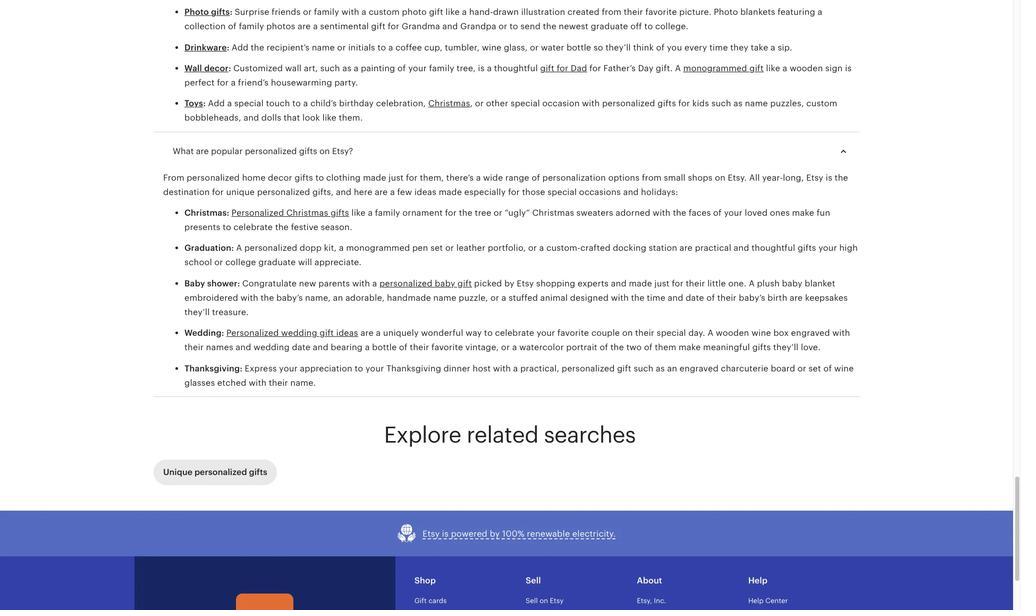 Task type: describe. For each thing, give the bounding box(es) containing it.
unique personalized gifts
[[163, 468, 268, 478]]

of inside express your appreciation to your thanksgiving dinner host with a practical, personalized gift such as an engraved charcuterie board or set of wine glasses etched with their name.
[[824, 364, 833, 374]]

: up wall decor link
[[227, 42, 230, 52]]

look
[[303, 113, 320, 123]]

dad
[[571, 63, 588, 73]]

glasses
[[185, 378, 215, 388]]

0 vertical spatial such
[[320, 63, 340, 73]]

pen
[[413, 243, 428, 253]]

newest
[[559, 21, 589, 32]]

the left faces
[[673, 208, 687, 218]]

on inside are a uniquely wonderful way to celebrate your favorite couple on their special day. a wooden wine box engraved with their names and wedding date and bearing a bottle of their favorite vintage, or a watercolor portrait of the two of them make meaningful gifts they'll love.
[[623, 328, 633, 338]]

make inside like a family ornament for the tree or "ugly" christmas sweaters adorned with the faces of your loved ones make fun presents to celebrate the festive season.
[[793, 208, 815, 218]]

with inside are a uniquely wonderful way to celebrate your favorite couple on their special day. a wooden wine box engraved with their names and wedding date and bearing a bottle of their favorite vintage, or a watercolor portrait of the two of them make meaningful gifts they'll love.
[[833, 328, 851, 338]]

of down uniquely
[[399, 343, 408, 353]]

and up appreciation
[[313, 343, 329, 353]]

hand-
[[470, 7, 493, 17]]

gift cards link
[[415, 597, 447, 605]]

or inside like a family ornament for the tree or "ugly" christmas sweaters adorned with the faces of your loved ones make fun presents to celebrate the festive season.
[[494, 208, 503, 218]]

such inside express your appreciation to your thanksgiving dinner host with a practical, personalized gift such as an engraved charcuterie board or set of wine glasses etched with their name.
[[634, 364, 654, 374]]

0 vertical spatial wedding
[[281, 328, 318, 338]]

baby inside picked by etsy shopping experts and made just for their little one. a plush baby blanket embroidered with the baby's name, an adorable, handmade name puzzle, or a stuffed animal designed with the time and date of their baby's birth are keepsakes they'll treasure.
[[783, 279, 803, 289]]

personalized inside express your appreciation to your thanksgiving dinner host with a practical, personalized gift such as an engraved charcuterie board or set of wine glasses etched with their name.
[[562, 364, 615, 374]]

and inside a personalized dopp kit, a monogrammed pen set or leather portfolio, or a custom-crafted docking station are practical and thoughtful gifts your high school or college graduate will appreciate.
[[734, 243, 750, 253]]

for inside , or other special occasion with personalized gifts for kids such as name puzzles, custom bobbleheads, and dolls that look like them.
[[679, 98, 691, 109]]

sell for sell on etsy
[[526, 597, 538, 605]]

are inside a personalized dopp kit, a monogrammed pen set or leather portfolio, or a custom-crafted docking station are practical and thoughtful gifts your high school or college graduate will appreciate.
[[680, 243, 693, 253]]

gift up puzzle,
[[458, 279, 472, 289]]

child's
[[311, 98, 337, 109]]

they'll inside are a uniquely wonderful way to celebrate your favorite couple on their special day. a wooden wine box engraved with their names and wedding date and bearing a bottle of their favorite vintage, or a watercolor portrait of the two of them make meaningful gifts they'll love.
[[774, 343, 799, 353]]

cards
[[429, 597, 447, 605]]

with right 'host'
[[494, 364, 511, 374]]

gift down water
[[541, 63, 555, 73]]

dinner
[[444, 364, 471, 374]]

tree,
[[457, 63, 476, 73]]

your up name.
[[279, 364, 298, 374]]

a inside like a family ornament for the tree or "ugly" christmas sweaters adorned with the faces of your loved ones make fun presents to celebrate the festive season.
[[368, 208, 373, 218]]

options
[[609, 173, 640, 183]]

their inside express your appreciation to your thanksgiving dinner host with a practical, personalized gift such as an engraved charcuterie board or set of wine glasses etched with their name.
[[269, 378, 288, 388]]

1 vertical spatial made
[[439, 187, 462, 197]]

sign
[[826, 63, 843, 73]]

from inside from personalized home decor gifts to clothing made just for them, there's a wide range of personalization options from small shops on etsy. all year-long, etsy is the destination for unique personalized gifts, and here are a few ideas made especially for those special occasions and holidays:
[[642, 173, 662, 183]]

just inside from personalized home decor gifts to clothing made just for them, there's a wide range of personalization options from small shops on etsy. all year-long, etsy is the destination for unique personalized gifts, and here are a few ideas made especially for those special occasions and holidays:
[[389, 173, 404, 183]]

a right featuring
[[818, 7, 823, 17]]

a right bearing
[[365, 343, 370, 353]]

the right designed
[[632, 293, 645, 303]]

graduate inside a personalized dopp kit, a monogrammed pen set or leather portfolio, or a custom-crafted docking station are practical and thoughtful gifts your high school or college graduate will appreciate.
[[259, 258, 296, 268]]

take
[[751, 42, 769, 52]]

and up them
[[668, 293, 684, 303]]

wall decor : customized wall art, such as a painting of your family tree, is a thoughtful gift for dad for father's day gift. a monogrammed gift
[[185, 63, 764, 73]]

handmade
[[387, 293, 431, 303]]

practical
[[695, 243, 732, 253]]

for inside like a wooden sign is perfect for a friend's housewarming party.
[[217, 78, 229, 88]]

to inside like a family ornament for the tree or "ugly" christmas sweaters adorned with the faces of your loved ones make fun presents to celebrate the festive season.
[[223, 222, 231, 232]]

on inside dropdown button
[[320, 146, 330, 156]]

or left the initials
[[337, 42, 346, 52]]

of right two
[[645, 343, 653, 353]]

family up the sentimental
[[314, 7, 339, 17]]

christmas inside like a family ornament for the tree or "ugly" christmas sweaters adorned with the faces of your loved ones make fun presents to celebrate the festive season.
[[533, 208, 575, 218]]

etsy inside button
[[423, 529, 440, 539]]

board
[[771, 364, 796, 374]]

a down sip.
[[783, 63, 788, 73]]

a up party.
[[354, 63, 359, 73]]

their down little
[[718, 293, 737, 303]]

wooden inside like a wooden sign is perfect for a friend's housewarming party.
[[790, 63, 824, 73]]

school
[[185, 258, 212, 268]]

day.
[[689, 328, 706, 338]]

couple
[[592, 328, 620, 338]]

to down drawn
[[510, 21, 519, 32]]

love.
[[801, 343, 821, 353]]

what
[[173, 146, 194, 156]]

as inside , or other special occasion with personalized gifts for kids such as name puzzles, custom bobbleheads, and dolls that look like them.
[[734, 98, 743, 109]]

name inside , or other special occasion with personalized gifts for kids such as name puzzles, custom bobbleheads, and dolls that look like them.
[[746, 98, 769, 109]]

a inside express your appreciation to your thanksgiving dinner host with a practical, personalized gift such as an engraved charcuterie board or set of wine glasses etched with their name.
[[514, 364, 518, 374]]

or left water
[[530, 42, 539, 52]]

: left customized
[[229, 63, 231, 73]]

sell for sell
[[526, 576, 541, 586]]

a inside are a uniquely wonderful way to celebrate your favorite couple on their special day. a wooden wine box engraved with their names and wedding date and bearing a bottle of their favorite vintage, or a watercolor portrait of the two of them make meaningful gifts they'll love.
[[708, 328, 714, 338]]

their left little
[[686, 279, 706, 289]]

favorite inside surprise friends or family with a custom photo gift like a hand-drawn illustration created from their favorite picture. photo blankets featuring a collection of family photos are a sentimental gift for grandma and grandpa or to send the newest graduate off to college.
[[646, 7, 677, 17]]

with up treasure.
[[241, 293, 258, 303]]

plush
[[758, 279, 780, 289]]

a left hand-
[[462, 7, 467, 17]]

kids
[[693, 98, 710, 109]]

name,
[[305, 293, 331, 303]]

glass,
[[504, 42, 528, 52]]

1 horizontal spatial christmas
[[429, 98, 470, 109]]

your down coffee
[[409, 63, 427, 73]]

is right tree, at the left of page
[[478, 63, 485, 73]]

gift inside express your appreciation to your thanksgiving dinner host with a practical, personalized gift such as an engraved charcuterie board or set of wine glasses etched with their name.
[[618, 364, 632, 374]]

wall decor link
[[185, 63, 229, 73]]

100%
[[503, 529, 525, 539]]

will
[[298, 258, 312, 268]]

0 horizontal spatial ideas
[[336, 328, 358, 338]]

the left tree
[[459, 208, 473, 218]]

a left custom-
[[540, 243, 544, 253]]

gifts inside are a uniquely wonderful way to celebrate your favorite couple on their special day. a wooden wine box engraved with their names and wedding date and bearing a bottle of their favorite vintage, or a watercolor portrait of the two of them make meaningful gifts they'll love.
[[753, 343, 771, 353]]

and inside , or other special occasion with personalized gifts for kids such as name puzzles, custom bobbleheads, and dolls that look like them.
[[244, 113, 259, 123]]

a left few at the left top of the page
[[390, 187, 395, 197]]

a inside picked by etsy shopping experts and made just for their little one. a plush baby blanket embroidered with the baby's name, an adorable, handmade name puzzle, or a stuffed animal designed with the time and date of their baby's birth are keepsakes they'll treasure.
[[502, 293, 507, 303]]

: left the surprise
[[230, 7, 233, 17]]

1 photo from the left
[[185, 7, 209, 17]]

that
[[284, 113, 300, 123]]

is inside from personalized home decor gifts to clothing made just for them, there's a wide range of personalization options from small shops on etsy. all year-long, etsy is the destination for unique personalized gifts, and here are a few ideas made especially for those special occasions and holidays:
[[826, 173, 833, 183]]

made inside picked by etsy shopping experts and made just for their little one. a plush baby blanket embroidered with the baby's name, an adorable, handmade name puzzle, or a stuffed animal designed with the time and date of their baby's birth are keepsakes they'll treasure.
[[629, 279, 653, 289]]

stuffed
[[509, 293, 538, 303]]

water
[[541, 42, 565, 52]]

and inside surprise friends or family with a custom photo gift like a hand-drawn illustration created from their favorite picture. photo blankets featuring a collection of family photos are a sentimental gift for grandma and grandpa or to send the newest graduate off to college.
[[443, 21, 458, 32]]

0 horizontal spatial made
[[363, 173, 387, 183]]

a right the gift.
[[676, 63, 681, 73]]

like a family ornament for the tree or "ugly" christmas sweaters adorned with the faces of your loved ones make fun presents to celebrate the festive season.
[[185, 208, 831, 232]]

express your appreciation to your thanksgiving dinner host with a practical, personalized gift such as an engraved charcuterie board or set of wine glasses etched with their name.
[[185, 364, 854, 388]]

explore
[[384, 422, 461, 448]]

bearing
[[331, 343, 363, 353]]

personalized inside dropdown button
[[245, 146, 297, 156]]

sell on etsy link
[[526, 597, 564, 605]]

their up two
[[636, 328, 655, 338]]

personalized down popular
[[187, 173, 240, 183]]

or inside , or other special occasion with personalized gifts for kids such as name puzzles, custom bobbleheads, and dolls that look like them.
[[475, 98, 484, 109]]

personalized christmas gifts link
[[232, 208, 349, 218]]

electricity.
[[573, 529, 616, 539]]

powered
[[451, 529, 488, 539]]

painting
[[361, 63, 395, 73]]

presents
[[185, 222, 220, 232]]

of down coffee
[[398, 63, 406, 73]]

0 horizontal spatial favorite
[[432, 343, 463, 353]]

custom inside surprise friends or family with a custom photo gift like a hand-drawn illustration created from their favorite picture. photo blankets featuring a collection of family photos are a sentimental gift for grandma and grandpa or to send the newest graduate off to college.
[[369, 7, 400, 17]]

etsy, inc. link
[[637, 597, 667, 605]]

personalized inside , or other special occasion with personalized gifts for kids such as name puzzles, custom bobbleheads, and dolls that look like them.
[[603, 98, 656, 109]]

gift.
[[656, 63, 673, 73]]

baby shower: congratulate new parents with a personalized baby gift
[[185, 279, 472, 289]]

they'll inside picked by etsy shopping experts and made just for their little one. a plush baby blanket embroidered with the baby's name, an adorable, handmade name puzzle, or a stuffed animal designed with the time and date of their baby's birth are keepsakes they'll treasure.
[[185, 307, 210, 318]]

sentimental
[[320, 21, 369, 32]]

personalized up personalized christmas gifts link on the left top of page
[[257, 187, 310, 197]]

set inside a personalized dopp kit, a monogrammed pen set or leather portfolio, or a custom-crafted docking station are practical and thoughtful gifts your high school or college graduate will appreciate.
[[431, 243, 443, 253]]

1 baby's from the left
[[277, 293, 303, 303]]

wedding inside are a uniquely wonderful way to celebrate your favorite couple on their special day. a wooden wine box engraved with their names and wedding date and bearing a bottle of their favorite vintage, or a watercolor portrait of the two of them make meaningful gifts they'll love.
[[254, 343, 290, 353]]

or right portfolio, at the top of page
[[529, 243, 537, 253]]

special inside from personalized home decor gifts to clothing made just for them, there's a wide range of personalization options from small shops on etsy. all year-long, etsy is the destination for unique personalized gifts, and here are a few ideas made especially for those special occasions and holidays:
[[548, 187, 577, 197]]

a left friend's
[[231, 78, 236, 88]]

or right friends
[[303, 7, 312, 17]]

from
[[163, 173, 184, 183]]

to up that
[[293, 98, 301, 109]]

them,
[[420, 173, 444, 183]]

or inside picked by etsy shopping experts and made just for their little one. a plush baby blanket embroidered with the baby's name, an adorable, handmade name puzzle, or a stuffed animal designed with the time and date of their baby's birth are keepsakes they'll treasure.
[[491, 293, 500, 303]]

shopping
[[537, 279, 576, 289]]

popular
[[211, 146, 243, 156]]

photo
[[402, 7, 427, 17]]

gift cards
[[415, 597, 447, 605]]

gift down take
[[750, 63, 764, 73]]

year-
[[763, 173, 784, 183]]

appreciate.
[[315, 258, 362, 268]]

on inside from personalized home decor gifts to clothing made just for them, there's a wide range of personalization options from small shops on etsy. all year-long, etsy is the destination for unique personalized gifts, and here are a few ideas made especially for those special occasions and holidays:
[[715, 173, 726, 183]]

with up adorable,
[[352, 279, 370, 289]]

a left sip.
[[771, 42, 776, 52]]

the up customized
[[251, 42, 264, 52]]

to right the initials
[[378, 42, 386, 52]]

home
[[242, 173, 266, 183]]

a up bobbleheads, on the top left of the page
[[227, 98, 232, 109]]

gift up the initials
[[371, 21, 386, 32]]

christmas link
[[429, 98, 470, 109]]

a up look
[[303, 98, 308, 109]]

like inside like a wooden sign is perfect for a friend's housewarming party.
[[767, 63, 781, 73]]

are inside picked by etsy shopping experts and made just for their little one. a plush baby blanket embroidered with the baby's name, an adorable, handmade name puzzle, or a stuffed animal designed with the time and date of their baby's birth are keepsakes they'll treasure.
[[790, 293, 803, 303]]

puzzles,
[[771, 98, 805, 109]]

2 baby's from the left
[[739, 293, 766, 303]]

surprise
[[235, 7, 270, 17]]

gift up bearing
[[320, 328, 334, 338]]

the inside surprise friends or family with a custom photo gift like a hand-drawn illustration created from their favorite picture. photo blankets featuring a collection of family photos are a sentimental gift for grandma and grandpa or to send the newest graduate off to college.
[[543, 21, 557, 32]]

your inside are a uniquely wonderful way to celebrate your favorite couple on their special day. a wooden wine box engraved with their names and wedding date and bearing a bottle of their favorite vintage, or a watercolor portrait of the two of them make meaningful gifts they'll love.
[[537, 328, 556, 338]]

: up bobbleheads, on the top left of the page
[[203, 98, 206, 109]]

personalized right unique
[[195, 468, 247, 478]]

occasions
[[580, 187, 621, 197]]

celebrate inside are a uniquely wonderful way to celebrate your favorite couple on their special day. a wooden wine box engraved with their names and wedding date and bearing a bottle of their favorite vintage, or a watercolor portrait of the two of them make meaningful gifts they'll love.
[[495, 328, 535, 338]]

blanket
[[805, 279, 836, 289]]

small
[[664, 173, 686, 183]]

0 horizontal spatial wine
[[482, 42, 502, 52]]

coffee
[[396, 42, 422, 52]]

a up the sentimental
[[362, 7, 367, 17]]

featuring
[[778, 7, 816, 17]]

and right experts
[[611, 279, 627, 289]]

a left uniquely
[[376, 328, 381, 338]]

are inside surprise friends or family with a custom photo gift like a hand-drawn illustration created from their favorite picture. photo blankets featuring a collection of family photos are a sentimental gift for grandma and grandpa or to send the newest graduate off to college.
[[298, 21, 311, 32]]

wide
[[484, 173, 503, 183]]

unique
[[163, 468, 193, 478]]

gifts inside from personalized home decor gifts to clothing made just for them, there's a wide range of personalization options from small shops on etsy. all year-long, etsy is the destination for unique personalized gifts, and here are a few ideas made especially for those special occasions and holidays:
[[295, 173, 313, 183]]

crafted
[[581, 243, 611, 253]]

0 vertical spatial thoughtful
[[494, 63, 538, 73]]

ornament
[[403, 208, 443, 218]]

wedding: personalized wedding gift ideas
[[185, 328, 358, 338]]

"ugly"
[[505, 208, 530, 218]]

by inside picked by etsy shopping experts and made just for their little one. a plush baby blanket embroidered with the baby's name, an adorable, handmade name puzzle, or a stuffed animal designed with the time and date of their baby's birth are keepsakes they'll treasure.
[[505, 279, 515, 289]]

and down "options"
[[624, 187, 639, 197]]

gift for dad link
[[541, 63, 588, 73]]

etsy,
[[637, 597, 653, 605]]

gifts inside a personalized dopp kit, a monogrammed pen set or leather portfolio, or a custom-crafted docking station are practical and thoughtful gifts your high school or college graduate will appreciate.
[[798, 243, 817, 253]]

the down 'congratulate'
[[261, 293, 274, 303]]

for inside picked by etsy shopping experts and made just for their little one. a plush baby blanket embroidered with the baby's name, an adorable, handmade name puzzle, or a stuffed animal designed with the time and date of their baby's birth are keepsakes they'll treasure.
[[672, 279, 684, 289]]

decor inside from personalized home decor gifts to clothing made just for them, there's a wide range of personalization options from small shops on etsy. all year-long, etsy is the destination for unique personalized gifts, and here are a few ideas made especially for those special occasions and holidays:
[[268, 173, 292, 183]]

high
[[840, 243, 858, 253]]

host
[[473, 364, 491, 374]]

animal
[[541, 293, 568, 303]]

like inside like a family ornament for the tree or "ugly" christmas sweaters adorned with the faces of your loved ones make fun presents to celebrate the festive season.
[[352, 208, 366, 218]]

of left you
[[657, 42, 665, 52]]

with inside surprise friends or family with a custom photo gift like a hand-drawn illustration created from their favorite picture. photo blankets featuring a collection of family photos are a sentimental gift for grandma and grandpa or to send the newest graduate off to college.
[[342, 7, 360, 17]]

for inside like a family ornament for the tree or "ugly" christmas sweaters adorned with the faces of your loved ones make fun presents to celebrate the festive season.
[[445, 208, 457, 218]]

sip.
[[778, 42, 793, 52]]

center
[[766, 597, 789, 605]]

tumbler,
[[445, 42, 480, 52]]

dolls
[[262, 113, 282, 123]]

them
[[655, 343, 677, 353]]

long,
[[784, 173, 805, 183]]

their down wedding:
[[185, 343, 204, 353]]

your left thanksgiving
[[366, 364, 384, 374]]



Task type: locate. For each thing, give the bounding box(es) containing it.
sell on etsy
[[526, 597, 564, 605]]

of inside from personalized home decor gifts to clothing made just for them, there's a wide range of personalization options from small shops on etsy. all year-long, etsy is the destination for unique personalized gifts, and here are a few ideas made especially for those special occasions and holidays:
[[532, 173, 541, 183]]

0 vertical spatial made
[[363, 173, 387, 183]]

0 vertical spatial make
[[793, 208, 815, 218]]

1 vertical spatial personalized
[[227, 328, 279, 338]]

0 horizontal spatial such
[[320, 63, 340, 73]]

0 horizontal spatial engraved
[[680, 364, 719, 374]]

for up few at the left top of the page
[[406, 173, 418, 183]]

college
[[226, 258, 256, 268]]

1 vertical spatial just
[[655, 279, 670, 289]]

graduate up 'congratulate'
[[259, 258, 296, 268]]

made down docking
[[629, 279, 653, 289]]

1 horizontal spatial date
[[686, 293, 705, 303]]

such inside , or other special occasion with personalized gifts for kids such as name puzzles, custom bobbleheads, and dolls that look like them.
[[712, 98, 732, 109]]

their up off
[[624, 7, 644, 17]]

personalized for celebrate
[[232, 208, 284, 218]]

an inside picked by etsy shopping experts and made just for their little one. a plush baby blanket embroidered with the baby's name, an adorable, handmade name puzzle, or a stuffed animal designed with the time and date of their baby's birth are keepsakes they'll treasure.
[[333, 293, 343, 303]]

your up watercolor
[[537, 328, 556, 338]]

0 vertical spatial name
[[312, 42, 335, 52]]

those
[[522, 187, 546, 197]]

1 vertical spatial engraved
[[680, 364, 719, 374]]

1 vertical spatial time
[[647, 293, 666, 303]]

to up "gifts,"
[[316, 173, 324, 183]]

the inside from personalized home decor gifts to clothing made just for them, there's a wide range of personalization options from small shops on etsy. all year-long, etsy is the destination for unique personalized gifts, and here are a few ideas made especially for those special occasions and holidays:
[[835, 173, 849, 183]]

1 baby from the left
[[435, 279, 456, 289]]

special down personalization
[[548, 187, 577, 197]]

like down here
[[352, 208, 366, 218]]

1 horizontal spatial an
[[668, 364, 678, 374]]

add for a
[[208, 98, 225, 109]]

custom left photo
[[369, 7, 400, 17]]

gifts inside , or other special occasion with personalized gifts for kids such as name puzzles, custom bobbleheads, and dolls that look like them.
[[658, 98, 677, 109]]

0 vertical spatial wooden
[[790, 63, 824, 73]]

experts
[[578, 279, 609, 289]]

about
[[637, 576, 663, 586]]

,
[[470, 98, 473, 109]]

0 vertical spatial decor
[[204, 63, 229, 73]]

a down drinkware : add the recipient's name or initials to a coffee cup, tumbler, wine glass, or water bottle so they'll think of you every time they take a sip.
[[487, 63, 492, 73]]

renewable
[[527, 529, 570, 539]]

wooden inside are a uniquely wonderful way to celebrate your favorite couple on their special day. a wooden wine box engraved with their names and wedding date and bearing a bottle of their favorite vintage, or a watercolor portrait of the two of them make meaningful gifts they'll love.
[[716, 328, 750, 338]]

1 horizontal spatial set
[[809, 364, 822, 374]]

set
[[431, 243, 443, 253], [809, 364, 822, 374]]

1 horizontal spatial they'll
[[606, 42, 631, 52]]

time
[[710, 42, 729, 52], [647, 293, 666, 303]]

etsy inside picked by etsy shopping experts and made just for their little one. a plush baby blanket embroidered with the baby's name, an adorable, handmade name puzzle, or a stuffed animal designed with the time and date of their baby's birth are keepsakes they'll treasure.
[[517, 279, 534, 289]]

drinkware
[[185, 42, 227, 52]]

personalized down portrait
[[562, 364, 615, 374]]

1 vertical spatial as
[[734, 98, 743, 109]]

a left coffee
[[389, 42, 393, 52]]

bottle inside are a uniquely wonderful way to celebrate your favorite couple on their special day. a wooden wine box engraved with their names and wedding date and bearing a bottle of their favorite vintage, or a watercolor portrait of the two of them make meaningful gifts they'll love.
[[372, 343, 397, 353]]

with right designed
[[611, 293, 629, 303]]

date inside are a uniquely wonderful way to celebrate your favorite couple on their special day. a wooden wine box engraved with their names and wedding date and bearing a bottle of their favorite vintage, or a watercolor portrait of the two of them make meaningful gifts they'll love.
[[292, 343, 311, 353]]

to inside express your appreciation to your thanksgiving dinner host with a practical, personalized gift such as an engraved charcuterie board or set of wine glasses etched with their name.
[[355, 364, 364, 374]]

an inside express your appreciation to your thanksgiving dinner host with a practical, personalized gift such as an engraved charcuterie board or set of wine glasses etched with their name.
[[668, 364, 678, 374]]

personalized for wedding
[[227, 328, 279, 338]]

special inside are a uniquely wonderful way to celebrate your favorite couple on their special day. a wooden wine box engraved with their names and wedding date and bearing a bottle of their favorite vintage, or a watercolor portrait of the two of them make meaningful gifts they'll love.
[[657, 328, 687, 338]]

family down the surprise
[[239, 21, 264, 32]]

day
[[639, 63, 654, 73]]

father's
[[604, 63, 636, 73]]

0 vertical spatial time
[[710, 42, 729, 52]]

help up help center
[[749, 576, 768, 586]]

of inside surprise friends or family with a custom photo gift like a hand-drawn illustration created from their favorite picture. photo blankets featuring a collection of family photos are a sentimental gift for grandma and grandpa or to send the newest graduate off to college.
[[228, 21, 237, 32]]

as inside express your appreciation to your thanksgiving dinner host with a practical, personalized gift such as an engraved charcuterie board or set of wine glasses etched with their name.
[[656, 364, 665, 374]]

by inside button
[[490, 529, 500, 539]]

0 horizontal spatial add
[[208, 98, 225, 109]]

is left powered
[[442, 529, 449, 539]]

2 photo from the left
[[714, 7, 739, 17]]

a up adorable,
[[373, 279, 377, 289]]

engraved
[[792, 328, 831, 338], [680, 364, 719, 374]]

a inside picked by etsy shopping experts and made just for their little one. a plush baby blanket embroidered with the baby's name, an adorable, handmade name puzzle, or a stuffed animal designed with the time and date of their baby's birth are keepsakes they'll treasure.
[[749, 279, 755, 289]]

1 vertical spatial graduate
[[259, 258, 296, 268]]

1 vertical spatial wedding
[[254, 343, 290, 353]]

like inside , or other special occasion with personalized gifts for kids such as name puzzles, custom bobbleheads, and dolls that look like them.
[[323, 113, 337, 123]]

0 vertical spatial add
[[232, 42, 249, 52]]

like inside surprise friends or family with a custom photo gift like a hand-drawn illustration created from their favorite picture. photo blankets featuring a collection of family photos are a sentimental gift for grandma and grandpa or to send the newest graduate off to college.
[[446, 7, 460, 17]]

0 vertical spatial monogrammed
[[684, 63, 748, 73]]

1 horizontal spatial ideas
[[415, 187, 437, 197]]

1 horizontal spatial favorite
[[558, 328, 590, 338]]

2 horizontal spatial favorite
[[646, 7, 677, 17]]

time down station
[[647, 293, 666, 303]]

0 horizontal spatial name
[[312, 42, 335, 52]]

the left two
[[611, 343, 625, 353]]

0 horizontal spatial celebrate
[[234, 222, 273, 232]]

gift up grandma
[[429, 7, 444, 17]]

practical,
[[521, 364, 560, 374]]

name down personalized baby gift link
[[434, 293, 457, 303]]

box
[[774, 328, 789, 338]]

as up party.
[[343, 63, 352, 73]]

gifts inside dropdown button
[[299, 146, 317, 156]]

puzzle,
[[459, 293, 489, 303]]

dopp
[[300, 243, 322, 253]]

monogrammed inside a personalized dopp kit, a monogrammed pen set or leather portfolio, or a custom-crafted docking station are practical and thoughtful gifts your high school or college graduate will appreciate.
[[346, 243, 410, 253]]

baby's
[[277, 293, 303, 303], [739, 293, 766, 303]]

2 horizontal spatial name
[[746, 98, 769, 109]]

think
[[634, 42, 654, 52]]

celebrate inside like a family ornament for the tree or "ugly" christmas sweaters adorned with the faces of your loved ones make fun presents to celebrate the festive season.
[[234, 222, 273, 232]]

time inside picked by etsy shopping experts and made just for their little one. a plush baby blanket embroidered with the baby's name, an adorable, handmade name puzzle, or a stuffed animal designed with the time and date of their baby's birth are keepsakes they'll treasure.
[[647, 293, 666, 303]]

1 horizontal spatial such
[[634, 364, 654, 374]]

graduate
[[591, 21, 629, 32], [259, 258, 296, 268]]

2 vertical spatial wine
[[835, 364, 854, 374]]

a right kit,
[[339, 243, 344, 253]]

date inside picked by etsy shopping experts and made just for their little one. a plush baby blanket embroidered with the baby's name, an adorable, handmade name puzzle, or a stuffed animal designed with the time and date of their baby's birth are keepsakes they'll treasure.
[[686, 293, 705, 303]]

with down holidays:
[[653, 208, 671, 218]]

or right board
[[798, 364, 807, 374]]

baby
[[185, 279, 205, 289]]

engraved inside are a uniquely wonderful way to celebrate your favorite couple on their special day. a wooden wine box engraved with their names and wedding date and bearing a bottle of their favorite vintage, or a watercolor portrait of the two of them make meaningful gifts they'll love.
[[792, 328, 831, 338]]

2 horizontal spatial such
[[712, 98, 732, 109]]

for up coffee
[[388, 21, 400, 32]]

1 horizontal spatial time
[[710, 42, 729, 52]]

wall
[[285, 63, 302, 73]]

there's
[[447, 173, 474, 183]]

0 vertical spatial sell
[[526, 576, 541, 586]]

them.
[[339, 113, 363, 123]]

add up bobbleheads, on the top left of the page
[[208, 98, 225, 109]]

just
[[389, 173, 404, 183], [655, 279, 670, 289]]

2 baby from the left
[[783, 279, 803, 289]]

of down couple
[[600, 343, 609, 353]]

help for help
[[749, 576, 768, 586]]

etsy.
[[728, 173, 748, 183]]

wonderful
[[421, 328, 464, 338]]

perfect
[[185, 78, 215, 88]]

parents
[[319, 279, 350, 289]]

name
[[312, 42, 335, 52], [746, 98, 769, 109], [434, 293, 457, 303]]

and right "names"
[[236, 343, 251, 353]]

thoughtful up plush
[[752, 243, 796, 253]]

0 horizontal spatial by
[[490, 529, 500, 539]]

set inside express your appreciation to your thanksgiving dinner host with a practical, personalized gift such as an engraved charcuterie board or set of wine glasses etched with their name.
[[809, 364, 822, 374]]

baby left picked at top left
[[435, 279, 456, 289]]

custom right puzzles,
[[807, 98, 838, 109]]

personalized inside a personalized dopp kit, a monogrammed pen set or leather portfolio, or a custom-crafted docking station are practical and thoughtful gifts your high school or college graduate will appreciate.
[[245, 243, 298, 253]]

personalization
[[543, 173, 606, 183]]

occasion
[[543, 98, 580, 109]]

toys link
[[185, 98, 203, 109]]

2 vertical spatial made
[[629, 279, 653, 289]]

2 help from the top
[[749, 597, 764, 605]]

thoughtful down the "glass,"
[[494, 63, 538, 73]]

touch
[[266, 98, 290, 109]]

0 horizontal spatial time
[[647, 293, 666, 303]]

1 horizontal spatial monogrammed
[[684, 63, 748, 73]]

ideas inside from personalized home decor gifts to clothing made just for them, there's a wide range of personalization options from small shops on etsy. all year-long, etsy is the destination for unique personalized gifts, and here are a few ideas made especially for those special occasions and holidays:
[[415, 187, 437, 197]]

treasure.
[[212, 307, 249, 318]]

with down express
[[249, 378, 267, 388]]

0 horizontal spatial from
[[602, 7, 622, 17]]

1 horizontal spatial engraved
[[792, 328, 831, 338]]

engraved inside express your appreciation to your thanksgiving dinner host with a practical, personalized gift such as an engraved charcuterie board or set of wine glasses etched with their name.
[[680, 364, 719, 374]]

ideas
[[415, 187, 437, 197], [336, 328, 358, 338]]

family down few at the left top of the page
[[375, 208, 401, 218]]

an down them
[[668, 364, 678, 374]]

your inside a personalized dopp kit, a monogrammed pen set or leather portfolio, or a custom-crafted docking station are practical and thoughtful gifts your high school or college graduate will appreciate.
[[819, 243, 838, 253]]

:
[[230, 7, 233, 17], [227, 42, 230, 52], [229, 63, 231, 73], [203, 98, 206, 109]]

made down there's
[[439, 187, 462, 197]]

ideas up bearing
[[336, 328, 358, 338]]

for left dad
[[557, 63, 569, 73]]

1 vertical spatial sell
[[526, 597, 538, 605]]

2 horizontal spatial wine
[[835, 364, 854, 374]]

add for the
[[232, 42, 249, 52]]

1 vertical spatial wooden
[[716, 328, 750, 338]]

1 horizontal spatial baby
[[783, 279, 803, 289]]

loved
[[745, 208, 768, 218]]

1 vertical spatial name
[[746, 98, 769, 109]]

a left watercolor
[[513, 343, 517, 353]]

2 sell from the top
[[526, 597, 538, 605]]

0 vertical spatial favorite
[[646, 7, 677, 17]]

1 vertical spatial monogrammed
[[346, 243, 410, 253]]

with down the keepsakes
[[833, 328, 851, 338]]

unique
[[226, 187, 255, 197]]

0 vertical spatial graduate
[[591, 21, 629, 32]]

0 horizontal spatial monogrammed
[[346, 243, 410, 253]]

a inside a personalized dopp kit, a monogrammed pen set or leather portfolio, or a custom-crafted docking station are practical and thoughtful gifts your high school or college graduate will appreciate.
[[236, 243, 242, 253]]

personalized down father's
[[603, 98, 656, 109]]

0 horizontal spatial baby
[[435, 279, 456, 289]]

other
[[486, 98, 509, 109]]

a left wide
[[476, 173, 481, 183]]

wedding:
[[185, 328, 224, 338]]

wine inside are a uniquely wonderful way to celebrate your favorite couple on their special day. a wooden wine box engraved with their names and wedding date and bearing a bottle of their favorite vintage, or a watercolor portrait of the two of them make meaningful gifts they'll love.
[[752, 328, 772, 338]]

is right long,
[[826, 173, 833, 183]]

0 vertical spatial by
[[505, 279, 515, 289]]

are inside dropdown button
[[196, 146, 209, 156]]

housewarming
[[271, 78, 332, 88]]

make left the fun
[[793, 208, 815, 218]]

0 vertical spatial just
[[389, 173, 404, 183]]

drinkware link
[[185, 42, 227, 52]]

to right off
[[645, 21, 653, 32]]

family inside like a family ornament for the tree or "ugly" christmas sweaters adorned with the faces of your loved ones make fun presents to celebrate the festive season.
[[375, 208, 401, 218]]

set down love.
[[809, 364, 822, 374]]

special down friend's
[[234, 98, 264, 109]]

graduate inside surprise friends or family with a custom photo gift like a hand-drawn illustration created from their favorite picture. photo blankets featuring a collection of family photos are a sentimental gift for grandma and grandpa or to send the newest graduate off to college.
[[591, 21, 629, 32]]

is inside like a wooden sign is perfect for a friend's housewarming party.
[[846, 63, 852, 73]]

vintage,
[[466, 343, 499, 353]]

personalized up the home
[[245, 146, 297, 156]]

0 horizontal spatial custom
[[369, 7, 400, 17]]

their inside surprise friends or family with a custom photo gift like a hand-drawn illustration created from their favorite picture. photo blankets featuring a collection of family photos are a sentimental gift for grandma and grandpa or to send the newest graduate off to college.
[[624, 7, 644, 17]]

kit,
[[324, 243, 337, 253]]

0 horizontal spatial photo
[[185, 7, 209, 17]]

and left dolls
[[244, 113, 259, 123]]

0 horizontal spatial set
[[431, 243, 443, 253]]

for left unique
[[212, 187, 224, 197]]

like left hand-
[[446, 7, 460, 17]]

to
[[510, 21, 519, 32], [645, 21, 653, 32], [378, 42, 386, 52], [293, 98, 301, 109], [316, 173, 324, 183], [223, 222, 231, 232], [485, 328, 493, 338], [355, 364, 364, 374]]

picked by etsy shopping experts and made just for their little one. a plush baby blanket embroidered with the baby's name, an adorable, handmade name puzzle, or a stuffed animal designed with the time and date of their baby's birth are keepsakes they'll treasure.
[[185, 279, 849, 318]]

0 vertical spatial set
[[431, 243, 443, 253]]

0 vertical spatial date
[[686, 293, 705, 303]]

for right dad
[[590, 63, 602, 73]]

graduate up so
[[591, 21, 629, 32]]

1 vertical spatial date
[[292, 343, 311, 353]]

drawn
[[493, 7, 519, 17]]

for down range
[[508, 187, 520, 197]]

of inside picked by etsy shopping experts and made just for their little one. a plush baby blanket embroidered with the baby's name, an adorable, handmade name puzzle, or a stuffed animal designed with the time and date of their baby's birth are keepsakes they'll treasure.
[[707, 293, 716, 303]]

name inside picked by etsy shopping experts and made just for their little one. a plush baby blanket embroidered with the baby's name, an adorable, handmade name puzzle, or a stuffed animal designed with the time and date of their baby's birth are keepsakes they'll treasure.
[[434, 293, 457, 303]]

with inside , or other special occasion with personalized gifts for kids such as name puzzles, custom bobbleheads, and dolls that look like them.
[[583, 98, 600, 109]]

1 help from the top
[[749, 576, 768, 586]]

your inside like a family ornament for the tree or "ugly" christmas sweaters adorned with the faces of your loved ones make fun presents to celebrate the festive season.
[[725, 208, 743, 218]]

christmas: personalized christmas gifts
[[185, 208, 349, 218]]

monogrammed left pen
[[346, 243, 410, 253]]

fun
[[817, 208, 831, 218]]

1 vertical spatial set
[[809, 364, 822, 374]]

0 vertical spatial from
[[602, 7, 622, 17]]

is inside button
[[442, 529, 449, 539]]

set right pen
[[431, 243, 443, 253]]

from personalized home decor gifts to clothing made just for them, there's a wide range of personalization options from small shops on etsy. all year-long, etsy is the destination for unique personalized gifts, and here are a few ideas made especially for those special occasions and holidays:
[[163, 173, 849, 197]]

1 vertical spatial add
[[208, 98, 225, 109]]

decor right the home
[[268, 173, 292, 183]]

for inside surprise friends or family with a custom photo gift like a hand-drawn illustration created from their favorite picture. photo blankets featuring a collection of family photos are a sentimental gift for grandma and grandpa or to send the newest graduate off to college.
[[388, 21, 400, 32]]

express
[[245, 364, 277, 374]]

just up few at the left top of the page
[[389, 173, 404, 183]]

, or other special occasion with personalized gifts for kids such as name puzzles, custom bobbleheads, and dolls that look like them.
[[185, 98, 838, 123]]

1 horizontal spatial by
[[505, 279, 515, 289]]

gift
[[429, 7, 444, 17], [371, 21, 386, 32], [541, 63, 555, 73], [750, 63, 764, 73], [458, 279, 472, 289], [320, 328, 334, 338], [618, 364, 632, 374]]

or down drawn
[[499, 21, 508, 32]]

1 horizontal spatial add
[[232, 42, 249, 52]]

their up thanksgiving
[[410, 343, 429, 353]]

of right faces
[[714, 208, 722, 218]]

0 vertical spatial celebrate
[[234, 222, 273, 232]]

grandma
[[402, 21, 440, 32]]

monogrammed gift link
[[684, 63, 764, 73]]

to right way
[[485, 328, 493, 338]]

and up tumbler,
[[443, 21, 458, 32]]

personalized up handmade
[[380, 279, 433, 289]]

2 vertical spatial such
[[634, 364, 654, 374]]

by
[[505, 279, 515, 289], [490, 529, 500, 539]]

and down clothing
[[336, 187, 352, 197]]

1 horizontal spatial made
[[439, 187, 462, 197]]

sell
[[526, 576, 541, 586], [526, 597, 538, 605]]

friends
[[272, 7, 301, 17]]

are inside from personalized home decor gifts to clothing made just for them, there's a wide range of personalization options from small shops on etsy. all year-long, etsy is the destination for unique personalized gifts, and here are a few ideas made especially for those special occasions and holidays:
[[375, 187, 388, 197]]

0 vertical spatial bottle
[[567, 42, 592, 52]]

name.
[[291, 378, 316, 388]]

favorite up college.
[[646, 7, 677, 17]]

1 horizontal spatial make
[[793, 208, 815, 218]]

wine inside express your appreciation to your thanksgiving dinner host with a practical, personalized gift such as an engraved charcuterie board or set of wine glasses etched with their name.
[[835, 364, 854, 374]]

0 vertical spatial ideas
[[415, 187, 437, 197]]

0 horizontal spatial christmas
[[287, 208, 328, 218]]

1 vertical spatial favorite
[[558, 328, 590, 338]]

ideas down them,
[[415, 187, 437, 197]]

your
[[409, 63, 427, 73], [725, 208, 743, 218], [819, 243, 838, 253], [537, 328, 556, 338], [279, 364, 298, 374], [366, 364, 384, 374]]

clothing
[[327, 173, 361, 183]]

2 vertical spatial favorite
[[432, 343, 463, 353]]

party.
[[335, 78, 358, 88]]

a left practical,
[[514, 364, 518, 374]]

with inside like a family ornament for the tree or "ugly" christmas sweaters adorned with the faces of your loved ones make fun presents to celebrate the festive season.
[[653, 208, 671, 218]]

blankets
[[741, 7, 776, 17]]

favorite up portrait
[[558, 328, 590, 338]]

1 horizontal spatial photo
[[714, 7, 739, 17]]

explore related searches
[[384, 422, 636, 448]]

christmas
[[429, 98, 470, 109], [287, 208, 328, 218], [533, 208, 575, 218]]

thoughtful
[[494, 63, 538, 73], [752, 243, 796, 253]]

designed
[[571, 293, 609, 303]]

a left the sentimental
[[313, 21, 318, 32]]

by left 100%
[[490, 529, 500, 539]]

0 horizontal spatial wooden
[[716, 328, 750, 338]]

1 vertical spatial bottle
[[372, 343, 397, 353]]

0 horizontal spatial make
[[679, 343, 701, 353]]

1 vertical spatial by
[[490, 529, 500, 539]]

2 horizontal spatial as
[[734, 98, 743, 109]]

are right station
[[680, 243, 693, 253]]

make inside are a uniquely wonderful way to celebrate your favorite couple on their special day. a wooden wine box engraved with their names and wedding date and bearing a bottle of their favorite vintage, or a watercolor portrait of the two of them make meaningful gifts they'll love.
[[679, 343, 701, 353]]

just inside picked by etsy shopping experts and made just for their little one. a plush baby blanket embroidered with the baby's name, an adorable, handmade name puzzle, or a stuffed animal designed with the time and date of their baby's birth are keepsakes they'll treasure.
[[655, 279, 670, 289]]

for right ornament
[[445, 208, 457, 218]]

decor up perfect
[[204, 63, 229, 73]]

are
[[298, 21, 311, 32], [196, 146, 209, 156], [375, 187, 388, 197], [680, 243, 693, 253], [790, 293, 803, 303], [361, 328, 374, 338]]

0 horizontal spatial as
[[343, 63, 352, 73]]

range
[[506, 173, 530, 183]]

or inside express your appreciation to your thanksgiving dinner host with a practical, personalized gift such as an engraved charcuterie board or set of wine glasses etched with their name.
[[798, 364, 807, 374]]

1 horizontal spatial wooden
[[790, 63, 824, 73]]

0 horizontal spatial thoughtful
[[494, 63, 538, 73]]

baby
[[435, 279, 456, 289], [783, 279, 803, 289]]

special inside , or other special occasion with personalized gifts for kids such as name puzzles, custom bobbleheads, and dolls that look like them.
[[511, 98, 540, 109]]

or down graduation:
[[215, 258, 223, 268]]

wall
[[185, 63, 202, 73]]

or left leather
[[446, 243, 454, 253]]

1 vertical spatial make
[[679, 343, 701, 353]]

2 horizontal spatial christmas
[[533, 208, 575, 218]]

1 horizontal spatial name
[[434, 293, 457, 303]]

bottle
[[567, 42, 592, 52], [372, 343, 397, 353]]

are inside are a uniquely wonderful way to celebrate your favorite couple on their special day. a wooden wine box engraved with their names and wedding date and bearing a bottle of their favorite vintage, or a watercolor portrait of the two of them make meaningful gifts they'll love.
[[361, 328, 374, 338]]

the down personalized christmas gifts link on the left top of page
[[275, 222, 289, 232]]

they
[[731, 42, 749, 52]]

time left they
[[710, 42, 729, 52]]

1 horizontal spatial just
[[655, 279, 670, 289]]

docking
[[613, 243, 647, 253]]

of inside like a family ornament for the tree or "ugly" christmas sweaters adorned with the faces of your loved ones make fun presents to celebrate the festive season.
[[714, 208, 722, 218]]

1 vertical spatial ideas
[[336, 328, 358, 338]]

from inside surprise friends or family with a custom photo gift like a hand-drawn illustration created from their favorite picture. photo blankets featuring a collection of family photos are a sentimental gift for grandma and grandpa or to send the newest graduate off to college.
[[602, 7, 622, 17]]

and
[[443, 21, 458, 32], [244, 113, 259, 123], [336, 187, 352, 197], [624, 187, 639, 197], [734, 243, 750, 253], [611, 279, 627, 289], [668, 293, 684, 303], [236, 343, 251, 353], [313, 343, 329, 353]]

0 horizontal spatial decor
[[204, 63, 229, 73]]

2 vertical spatial name
[[434, 293, 457, 303]]

such
[[320, 63, 340, 73], [712, 98, 732, 109], [634, 364, 654, 374]]

name left puzzles,
[[746, 98, 769, 109]]

wooden
[[790, 63, 824, 73], [716, 328, 750, 338]]

0 horizontal spatial bottle
[[372, 343, 397, 353]]

1 horizontal spatial baby's
[[739, 293, 766, 303]]

1 vertical spatial they'll
[[185, 307, 210, 318]]

0 horizontal spatial date
[[292, 343, 311, 353]]

family down cup,
[[429, 63, 455, 73]]

to inside from personalized home decor gifts to clothing made just for them, there's a wide range of personalization options from small shops on etsy. all year-long, etsy is the destination for unique personalized gifts, and here are a few ideas made especially for those special occasions and holidays:
[[316, 173, 324, 183]]

personalized up the 'college'
[[245, 243, 298, 253]]

etsy inside from personalized home decor gifts to clothing made just for them, there's a wide range of personalization options from small shops on etsy. all year-long, etsy is the destination for unique personalized gifts, and here are a few ideas made especially for those special occasions and holidays:
[[807, 173, 824, 183]]

thoughtful inside a personalized dopp kit, a monogrammed pen set or leather portfolio, or a custom-crafted docking station are practical and thoughtful gifts your high school or college graduate will appreciate.
[[752, 243, 796, 253]]

adorned
[[616, 208, 651, 218]]

or inside are a uniquely wonderful way to celebrate your favorite couple on their special day. a wooden wine box engraved with their names and wedding date and bearing a bottle of their favorite vintage, or a watercolor portrait of the two of them make meaningful gifts they'll love.
[[502, 343, 510, 353]]

bobbleheads,
[[185, 113, 241, 123]]

1 sell from the top
[[526, 576, 541, 586]]

a
[[362, 7, 367, 17], [462, 7, 467, 17], [818, 7, 823, 17], [313, 21, 318, 32], [389, 42, 393, 52], [771, 42, 776, 52], [354, 63, 359, 73], [487, 63, 492, 73], [783, 63, 788, 73], [231, 78, 236, 88], [227, 98, 232, 109], [303, 98, 308, 109], [476, 173, 481, 183], [390, 187, 395, 197], [368, 208, 373, 218], [339, 243, 344, 253], [540, 243, 544, 253], [373, 279, 377, 289], [502, 293, 507, 303], [376, 328, 381, 338], [365, 343, 370, 353], [513, 343, 517, 353], [514, 364, 518, 374]]

1 horizontal spatial custom
[[807, 98, 838, 109]]

graduation:
[[185, 243, 236, 253]]

is
[[478, 63, 485, 73], [846, 63, 852, 73], [826, 173, 833, 183], [442, 529, 449, 539]]

learn more about personalized gifts tab panel
[[154, 0, 860, 397]]

help for help center
[[749, 597, 764, 605]]

college.
[[656, 21, 689, 32]]

of up those
[[532, 173, 541, 183]]

baby up birth
[[783, 279, 803, 289]]

for down station
[[672, 279, 684, 289]]

1 vertical spatial wine
[[752, 328, 772, 338]]

tree
[[475, 208, 492, 218]]

0 vertical spatial engraved
[[792, 328, 831, 338]]

gift down two
[[618, 364, 632, 374]]



Task type: vqa. For each thing, say whether or not it's contained in the screenshot.
gift,
no



